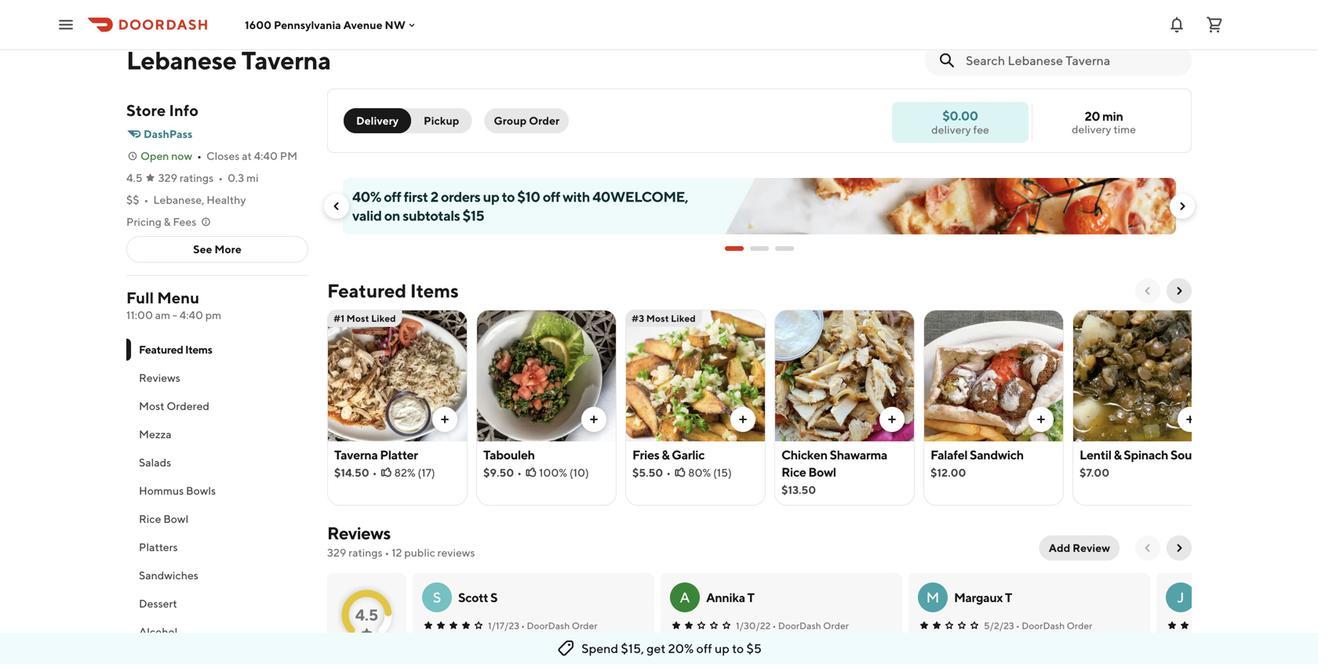 Task type: locate. For each thing, give the bounding box(es) containing it.
add item to cart image for falafel sandwich
[[1035, 414, 1048, 426]]

dessert
[[139, 598, 177, 611]]

0 vertical spatial rice
[[782, 465, 806, 480]]

up up $15
[[483, 188, 499, 205]]

at
[[242, 150, 252, 162]]

0.3 mi
[[228, 171, 259, 184]]

delivery
[[356, 114, 399, 127]]

mi
[[246, 171, 259, 184]]

garlic
[[672, 448, 705, 463]]

• right 1/17/23
[[521, 621, 525, 632]]

0 vertical spatial reviews
[[139, 372, 180, 385]]

& inside lentil & spinach soup $7.00
[[1114, 448, 1122, 463]]

2 add item to cart image from the left
[[588, 414, 600, 426]]

1 vertical spatial 4:40
[[179, 309, 203, 322]]

shawarma
[[830, 448, 888, 463]]

1 horizontal spatial bowl
[[809, 465, 836, 480]]

0 horizontal spatial taverna
[[241, 46, 331, 75]]

up for off
[[715, 642, 730, 657]]

0 horizontal spatial delivery
[[932, 123, 971, 136]]

0 vertical spatial up
[[483, 188, 499, 205]]

featured
[[327, 280, 407, 302], [139, 343, 183, 356]]

329 inside reviews 329 ratings • 12 public reviews
[[327, 547, 346, 560]]

taverna up the "$14.50"
[[334, 448, 378, 463]]

t up 5/2/23 at the right bottom of page
[[1005, 591, 1012, 606]]

most for fries
[[647, 313, 669, 324]]

tabouleh image
[[477, 310, 616, 442]]

1 vertical spatial ratings
[[349, 547, 383, 560]]

taverna platter image
[[328, 310, 467, 442]]

off right "20%"
[[697, 642, 712, 657]]

ratings down reviews link in the left of the page
[[349, 547, 383, 560]]

0 horizontal spatial liked
[[371, 313, 396, 324]]

0 horizontal spatial rice
[[139, 513, 161, 526]]

1 horizontal spatial liked
[[671, 313, 696, 324]]

doordash for s
[[527, 621, 570, 632]]

reviews up most ordered
[[139, 372, 180, 385]]

off
[[384, 188, 401, 205], [543, 188, 560, 205], [697, 642, 712, 657]]

1 vertical spatial 329
[[327, 547, 346, 560]]

liked down featured items 'heading'
[[371, 313, 396, 324]]

1 t from the left
[[748, 591, 755, 606]]

3 add item to cart image from the left
[[886, 414, 899, 426]]

80% (15)
[[688, 467, 732, 480]]

1 doordash from the left
[[527, 621, 570, 632]]

1 vertical spatial items
[[185, 343, 212, 356]]

bowl down hommus bowls
[[163, 513, 189, 526]]

taverna down pennsylvania
[[241, 46, 331, 75]]

next image
[[1173, 542, 1186, 555]]

public
[[404, 547, 435, 560]]

329 down the open now in the left of the page
[[158, 171, 177, 184]]

t right annika
[[748, 591, 755, 606]]

1 vertical spatial taverna
[[334, 448, 378, 463]]

0 horizontal spatial featured items
[[139, 343, 212, 356]]

$13.50
[[782, 484, 816, 497]]

1 • doordash order from the left
[[521, 621, 598, 632]]

4:40 right -
[[179, 309, 203, 322]]

order for a
[[823, 621, 849, 632]]

open now
[[140, 150, 192, 162]]

liked
[[371, 313, 396, 324], [671, 313, 696, 324]]

2 horizontal spatial doordash
[[1022, 621, 1065, 632]]

order right group
[[529, 114, 560, 127]]

store info
[[126, 101, 199, 120]]

0 horizontal spatial items
[[185, 343, 212, 356]]

40% off first 2 orders up to $10 off with 40welcome, valid on subtotals $15
[[352, 188, 688, 224]]

0 horizontal spatial off
[[384, 188, 401, 205]]

0 horizontal spatial doordash
[[527, 621, 570, 632]]

• right $$
[[144, 193, 149, 206]]

1 vertical spatial previous button of carousel image
[[1142, 285, 1155, 297]]

0 horizontal spatial bowl
[[163, 513, 189, 526]]

ratings inside reviews 329 ratings • 12 public reviews
[[349, 547, 383, 560]]

order up sandwich
[[823, 621, 849, 632]]

& left fees
[[164, 215, 171, 228]]

2 t from the left
[[1005, 591, 1012, 606]]

to for $10
[[502, 188, 515, 205]]

most right '#3'
[[647, 313, 669, 324]]

order for m
[[1067, 621, 1093, 632]]

1 horizontal spatial delivery
[[1072, 123, 1112, 136]]

items down subtotals
[[410, 280, 459, 302]]

margaux
[[954, 591, 1003, 606]]

0 horizontal spatial to
[[502, 188, 515, 205]]

reviews button
[[126, 364, 308, 392]]

1 horizontal spatial up
[[715, 642, 730, 657]]

1 horizontal spatial t
[[1005, 591, 1012, 606]]

s
[[433, 589, 441, 606], [490, 591, 498, 606]]

$15
[[463, 207, 484, 224]]

t
[[748, 591, 755, 606], [1005, 591, 1012, 606]]

scott
[[458, 591, 488, 606]]

• right 5/2/23 at the right bottom of page
[[1016, 621, 1020, 632]]

0 horizontal spatial most
[[139, 400, 164, 413]]

next button of carousel image
[[1176, 200, 1189, 213], [1173, 285, 1186, 297]]

1 horizontal spatial most
[[347, 313, 369, 324]]

1 vertical spatial reviews
[[327, 523, 391, 544]]

reviews for reviews 329 ratings • 12 public reviews
[[327, 523, 391, 544]]

scott s
[[458, 591, 498, 606]]

full
[[126, 289, 154, 307]]

most
[[347, 313, 369, 324], [647, 313, 669, 324], [139, 400, 164, 413]]

0 vertical spatial to
[[502, 188, 515, 205]]

& right "fries"
[[662, 448, 670, 463]]

featured items up #1 most liked
[[327, 280, 459, 302]]

1 horizontal spatial s
[[490, 591, 498, 606]]

3 • doordash order from the left
[[1016, 621, 1093, 632]]

rice inside rice bowl button
[[139, 513, 161, 526]]

to
[[502, 188, 515, 205], [732, 642, 744, 657]]

3 doordash from the left
[[1022, 621, 1065, 632]]

0 horizontal spatial 4.5
[[126, 171, 143, 184]]

0 vertical spatial 4:40
[[254, 150, 278, 162]]

pricing & fees
[[126, 215, 196, 228]]

1 horizontal spatial doordash
[[778, 621, 822, 632]]

4:40 right at
[[254, 150, 278, 162]]

100% (10)
[[539, 467, 589, 480]]

liked for platter
[[371, 313, 396, 324]]

0 vertical spatial featured items
[[327, 280, 459, 302]]

329 down reviews link in the left of the page
[[327, 547, 346, 560]]

1 vertical spatial featured
[[139, 343, 183, 356]]

open menu image
[[57, 15, 75, 34]]

2 doordash from the left
[[778, 621, 822, 632]]

add item to cart image for tabouleh
[[588, 414, 600, 426]]

& for spinach
[[1114, 448, 1122, 463]]

fries & garlic image
[[626, 310, 765, 442]]

• doordash order up sandwich
[[773, 621, 849, 632]]

0 horizontal spatial 329
[[158, 171, 177, 184]]

doordash right 5/2/23 at the right bottom of page
[[1022, 621, 1065, 632]]

329
[[158, 171, 177, 184], [327, 547, 346, 560]]

bowl inside button
[[163, 513, 189, 526]]

1 horizontal spatial previous button of carousel image
[[1142, 285, 1155, 297]]

see
[[193, 243, 212, 256]]

0 horizontal spatial previous button of carousel image
[[330, 200, 343, 213]]

annika
[[706, 591, 745, 606]]

rice up $13.50
[[782, 465, 806, 480]]

delivery left time
[[1072, 123, 1112, 136]]

orders
[[441, 188, 481, 205]]

liked right '#3'
[[671, 313, 696, 324]]

group order button
[[485, 108, 569, 133]]

to for $5
[[732, 642, 744, 657]]

4:40
[[254, 150, 278, 162], [179, 309, 203, 322]]

fee
[[974, 123, 990, 136]]

full menu 11:00 am - 4:40 pm
[[126, 289, 221, 322]]

0 horizontal spatial up
[[483, 188, 499, 205]]

1 horizontal spatial featured items
[[327, 280, 459, 302]]

select promotional banner element
[[725, 235, 794, 263]]

pricing & fees button
[[126, 214, 212, 230]]

items up reviews button
[[185, 343, 212, 356]]

0 items, open order cart image
[[1206, 15, 1224, 34]]

1 horizontal spatial to
[[732, 642, 744, 657]]

2 horizontal spatial off
[[697, 642, 712, 657]]

0 horizontal spatial 4:40
[[179, 309, 203, 322]]

reviews down the "$14.50"
[[327, 523, 391, 544]]

1 vertical spatial bowl
[[163, 513, 189, 526]]

• down tabouleh
[[517, 467, 522, 480]]

order down the add review button
[[1067, 621, 1093, 632]]

0 vertical spatial bowl
[[809, 465, 836, 480]]

rice up platters
[[139, 513, 161, 526]]

0 horizontal spatial • doordash order
[[521, 621, 598, 632]]

bowl down chicken
[[809, 465, 836, 480]]

1 vertical spatial up
[[715, 642, 730, 657]]

alcohol button
[[126, 618, 308, 647]]

up left $5
[[715, 642, 730, 657]]

1 vertical spatial featured items
[[139, 343, 212, 356]]

add review button
[[1040, 536, 1120, 561]]

329 ratings •
[[158, 171, 223, 184]]

s right scott
[[490, 591, 498, 606]]

add item to cart image for lentil & spinach soup
[[1184, 414, 1197, 426]]

1 horizontal spatial featured
[[327, 280, 407, 302]]

liked for &
[[671, 313, 696, 324]]

1 horizontal spatial reviews
[[327, 523, 391, 544]]

1 vertical spatial 4.5
[[355, 606, 379, 625]]

& inside button
[[164, 215, 171, 228]]

to inside 40% off first 2 orders up to $10 off with 40welcome, valid on subtotals $15
[[502, 188, 515, 205]]

up inside 40% off first 2 orders up to $10 off with 40welcome, valid on subtotals $15
[[483, 188, 499, 205]]

reviews for reviews
[[139, 372, 180, 385]]

1 horizontal spatial items
[[410, 280, 459, 302]]

$0.00 delivery fee
[[932, 108, 990, 136]]

salads
[[139, 456, 171, 469]]

1 horizontal spatial 4.5
[[355, 606, 379, 625]]

chicken shawarma sandwich
[[692, 638, 828, 651]]

featured items down -
[[139, 343, 212, 356]]

fees
[[173, 215, 196, 228]]

1 horizontal spatial taverna
[[334, 448, 378, 463]]

ratings up $$ • lebanese, healthy
[[180, 171, 214, 184]]

margaux t
[[954, 591, 1012, 606]]

rice bowl button
[[126, 505, 308, 534]]

doordash up sandwich
[[778, 621, 822, 632]]

1 horizontal spatial ratings
[[349, 547, 383, 560]]

delivery left fee in the top of the page
[[932, 123, 971, 136]]

items
[[410, 280, 459, 302], [185, 343, 212, 356]]

0 vertical spatial featured
[[327, 280, 407, 302]]

off up on
[[384, 188, 401, 205]]

0 vertical spatial 4.5
[[126, 171, 143, 184]]

0 horizontal spatial reviews
[[139, 372, 180, 385]]

featured up #1 most liked
[[327, 280, 407, 302]]

featured down am on the top of page
[[139, 343, 183, 356]]

most up mezza at the bottom of page
[[139, 400, 164, 413]]

0 horizontal spatial &
[[164, 215, 171, 228]]

s left scott
[[433, 589, 441, 606]]

doordash for a
[[778, 621, 822, 632]]

82% (17)
[[394, 467, 435, 480]]

1 liked from the left
[[371, 313, 396, 324]]

t for a
[[748, 591, 755, 606]]

t for m
[[1005, 591, 1012, 606]]

2 horizontal spatial &
[[1114, 448, 1122, 463]]

previous button of carousel image
[[330, 200, 343, 213], [1142, 285, 1155, 297]]

#1 most liked
[[334, 313, 396, 324]]

2 horizontal spatial • doordash order
[[1016, 621, 1093, 632]]

2 horizontal spatial most
[[647, 313, 669, 324]]

4 add item to cart image from the left
[[1035, 414, 1048, 426]]

pm
[[280, 150, 298, 162]]

nw
[[385, 18, 406, 31]]

1 vertical spatial to
[[732, 642, 744, 657]]

0 horizontal spatial ratings
[[180, 171, 214, 184]]

off right $10
[[543, 188, 560, 205]]

1600
[[245, 18, 272, 31]]

1 horizontal spatial rice
[[782, 465, 806, 480]]

doordash right 1/17/23
[[527, 621, 570, 632]]

• left 12
[[385, 547, 390, 560]]

1 horizontal spatial off
[[543, 188, 560, 205]]

$5
[[747, 642, 762, 657]]

rice
[[782, 465, 806, 480], [139, 513, 161, 526]]

& for fees
[[164, 215, 171, 228]]

lentil & spinach soup image
[[1074, 310, 1213, 442]]

hommus bowls button
[[126, 477, 308, 505]]

most right #1
[[347, 313, 369, 324]]

1 vertical spatial rice
[[139, 513, 161, 526]]

add review
[[1049, 542, 1111, 555]]

order up spend
[[572, 621, 598, 632]]

82%
[[394, 467, 416, 480]]

open
[[140, 150, 169, 162]]

most for taverna
[[347, 313, 369, 324]]

dashpass
[[144, 128, 193, 140]]

alcohol
[[139, 626, 178, 639]]

taverna platter
[[334, 448, 418, 463]]

most inside 'button'
[[139, 400, 164, 413]]

& right lentil
[[1114, 448, 1122, 463]]

group
[[494, 114, 527, 127]]

1/17/23
[[488, 621, 520, 632]]

• doordash order right 5/2/23 at the right bottom of page
[[1016, 621, 1093, 632]]

2 liked from the left
[[671, 313, 696, 324]]

store
[[126, 101, 166, 120]]

5 add item to cart image from the left
[[1184, 414, 1197, 426]]

$15,
[[621, 642, 644, 657]]

Delivery radio
[[344, 108, 411, 133]]

0 vertical spatial items
[[410, 280, 459, 302]]

up for orders
[[483, 188, 499, 205]]

add
[[1049, 542, 1071, 555]]

(15)
[[713, 467, 732, 480]]

taverna
[[241, 46, 331, 75], [334, 448, 378, 463]]

reviews inside reviews 329 ratings • 12 public reviews
[[327, 523, 391, 544]]

• doordash order up spend
[[521, 621, 598, 632]]

20 min delivery time
[[1072, 109, 1136, 136]]

add item to cart image
[[439, 414, 451, 426], [588, 414, 600, 426], [886, 414, 899, 426], [1035, 414, 1048, 426], [1184, 414, 1197, 426]]

fries
[[633, 448, 660, 463]]

0 vertical spatial ratings
[[180, 171, 214, 184]]

(17)
[[418, 467, 435, 480]]

1 horizontal spatial • doordash order
[[773, 621, 849, 632]]

falafel sandwich image
[[925, 310, 1063, 442]]

reviews inside button
[[139, 372, 180, 385]]

1 horizontal spatial 329
[[327, 547, 346, 560]]

to left $10
[[502, 188, 515, 205]]

1 horizontal spatial &
[[662, 448, 670, 463]]

&
[[164, 215, 171, 228], [662, 448, 670, 463], [1114, 448, 1122, 463]]

mezza
[[139, 428, 172, 441]]

0 vertical spatial taverna
[[241, 46, 331, 75]]

rice inside 'chicken shawarma rice bowl $13.50'
[[782, 465, 806, 480]]

to left $5
[[732, 642, 744, 657]]

0 horizontal spatial t
[[748, 591, 755, 606]]

2 • doordash order from the left
[[773, 621, 849, 632]]



Task type: describe. For each thing, give the bounding box(es) containing it.
$7.00
[[1080, 467, 1110, 480]]

healthy
[[207, 193, 246, 206]]

0 vertical spatial 329
[[158, 171, 177, 184]]

info
[[169, 101, 199, 120]]

Item Search search field
[[966, 52, 1180, 69]]

most ordered
[[139, 400, 210, 413]]

11:00
[[126, 309, 153, 322]]

0 vertical spatial previous button of carousel image
[[330, 200, 343, 213]]

1 add item to cart image from the left
[[439, 414, 451, 426]]

delivery inside 20 min delivery time
[[1072, 123, 1112, 136]]

bowl inside 'chicken shawarma rice bowl $13.50'
[[809, 465, 836, 480]]

sandwich
[[783, 638, 828, 651]]

40%
[[352, 188, 381, 205]]

previous image
[[1142, 542, 1155, 555]]

delivery inside $0.00 delivery fee
[[932, 123, 971, 136]]

2
[[431, 188, 438, 205]]

100%
[[539, 467, 568, 480]]

chicken shawarma rice bowl image
[[775, 310, 914, 442]]

add item to cart image
[[737, 414, 750, 426]]

notification bell image
[[1168, 15, 1187, 34]]

get
[[647, 642, 666, 657]]

$14.50
[[334, 467, 369, 480]]

lebanese,
[[153, 193, 204, 206]]

Pickup radio
[[402, 108, 472, 133]]

• left 0.3
[[218, 171, 223, 184]]

items inside 'heading'
[[410, 280, 459, 302]]

1600 pennsylvania avenue nw
[[245, 18, 406, 31]]

reviews 329 ratings • 12 public reviews
[[327, 523, 475, 560]]

1/30/22
[[736, 621, 771, 632]]

pm
[[205, 309, 221, 322]]

group order
[[494, 114, 560, 127]]

#3 most liked
[[632, 313, 696, 324]]

$$ • lebanese, healthy
[[126, 193, 246, 206]]

5/2/23
[[984, 621, 1015, 632]]

• doordash order for a
[[773, 621, 849, 632]]

0 horizontal spatial featured
[[139, 343, 183, 356]]

chicken shawarma sandwich button
[[692, 637, 828, 652]]

20%
[[668, 642, 694, 657]]

doordash for m
[[1022, 621, 1065, 632]]

• right 1/30/22
[[773, 621, 777, 632]]

add item to cart image for chicken shawarma rice bowl
[[886, 414, 899, 426]]

platter
[[380, 448, 418, 463]]

dessert button
[[126, 590, 308, 618]]

pricing
[[126, 215, 162, 228]]

$12.00
[[931, 467, 967, 480]]

spinach
[[1124, 448, 1169, 463]]

m
[[927, 589, 940, 606]]

1 horizontal spatial 4:40
[[254, 150, 278, 162]]

featured inside featured items 'heading'
[[327, 280, 407, 302]]

review
[[1073, 542, 1111, 555]]

• right now
[[197, 150, 202, 162]]

falafel
[[931, 448, 968, 463]]

• doordash order for m
[[1016, 621, 1093, 632]]

platters
[[139, 541, 178, 554]]

order inside button
[[529, 114, 560, 127]]

time
[[1114, 123, 1136, 136]]

#1
[[334, 313, 345, 324]]

• down fries & garlic
[[667, 467, 671, 480]]

salads button
[[126, 449, 308, 477]]

• down the taverna platter
[[373, 467, 377, 480]]

annika t
[[706, 591, 755, 606]]

platters button
[[126, 534, 308, 562]]

• inside reviews 329 ratings • 12 public reviews
[[385, 547, 390, 560]]

lebanese
[[126, 46, 237, 75]]

shawarma
[[732, 638, 781, 651]]

on
[[384, 207, 400, 224]]

$9.50
[[483, 467, 514, 480]]

$$
[[126, 193, 139, 206]]

ordered
[[167, 400, 210, 413]]

hommus
[[139, 485, 184, 498]]

featured items heading
[[327, 279, 459, 304]]

12
[[392, 547, 402, 560]]

chicken
[[782, 448, 828, 463]]

fries & garlic
[[633, 448, 705, 463]]

now
[[171, 150, 192, 162]]

am
[[155, 309, 170, 322]]

sandwiches button
[[126, 562, 308, 590]]

closes
[[206, 150, 240, 162]]

min
[[1103, 109, 1124, 124]]

reviews link
[[327, 523, 391, 544]]

pickup
[[424, 114, 459, 127]]

1 vertical spatial next button of carousel image
[[1173, 285, 1186, 297]]

lebanese taverna
[[126, 46, 331, 75]]

0 vertical spatial next button of carousel image
[[1176, 200, 1189, 213]]

chicken
[[692, 638, 730, 651]]

first
[[404, 188, 428, 205]]

order methods option group
[[344, 108, 472, 133]]

(10)
[[570, 467, 589, 480]]

& for garlic
[[662, 448, 670, 463]]

sandwiches
[[139, 569, 198, 582]]

• doordash order for s
[[521, 621, 598, 632]]

0 horizontal spatial s
[[433, 589, 441, 606]]

bowls
[[186, 485, 216, 498]]

menu
[[157, 289, 199, 307]]

a
[[680, 589, 690, 606]]

pennsylvania
[[274, 18, 341, 31]]

$10
[[517, 188, 540, 205]]

most ordered button
[[126, 392, 308, 421]]

4:40 inside full menu 11:00 am - 4:40 pm
[[179, 309, 203, 322]]

1600 pennsylvania avenue nw button
[[245, 18, 418, 31]]

falafel sandwich $12.00
[[931, 448, 1024, 480]]

order for s
[[572, 621, 598, 632]]

mezza button
[[126, 421, 308, 449]]

spend
[[582, 642, 619, 657]]

lentil & spinach soup $7.00
[[1080, 448, 1200, 480]]



Task type: vqa. For each thing, say whether or not it's contained in the screenshot.
fee on the top right of the page
yes



